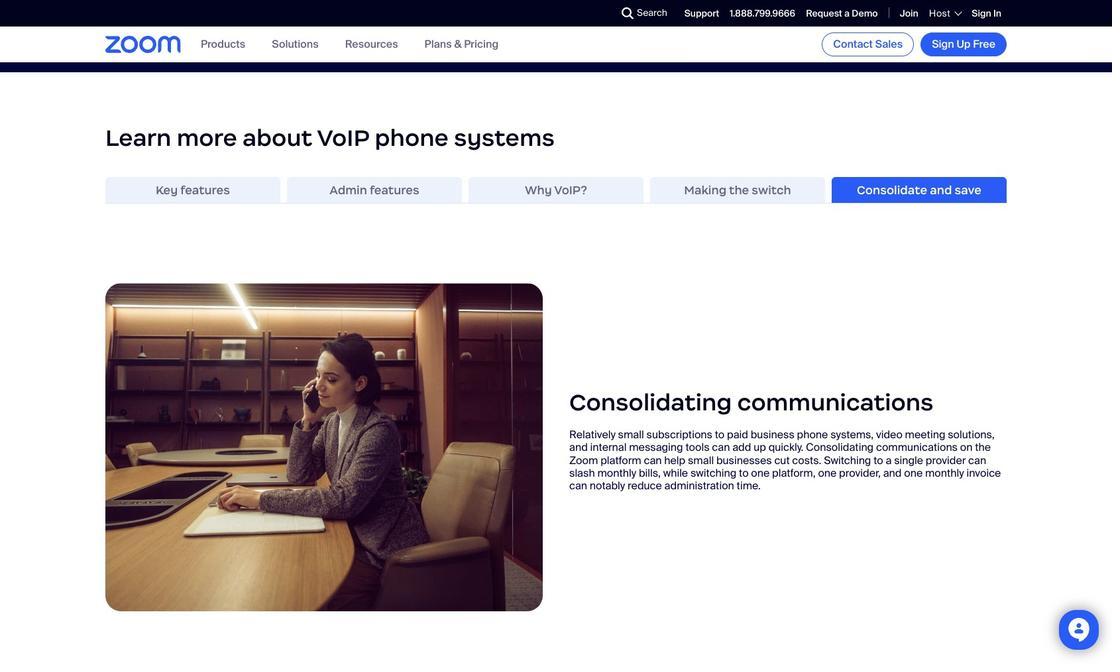 Task type: vqa. For each thing, say whether or not it's contained in the screenshot.
invoice
yes



Task type: describe. For each thing, give the bounding box(es) containing it.
help
[[665, 453, 686, 467]]

admin features button
[[287, 177, 462, 204]]

1 monthly from the left
[[598, 466, 637, 480]]

plans
[[425, 37, 452, 51]]

consolidate
[[858, 183, 928, 197]]

voip?
[[555, 183, 588, 197]]

zoom
[[570, 453, 599, 467]]

learn
[[105, 123, 171, 152]]

learn more about voip phone systems
[[105, 123, 555, 152]]

solutions
[[272, 37, 319, 51]]

and inside button
[[931, 183, 953, 197]]

key
[[156, 183, 178, 197]]

the inside button
[[730, 183, 750, 197]]

3 one from the left
[[905, 466, 923, 480]]

making
[[685, 183, 727, 197]]

1.888.799.9666 link
[[730, 7, 796, 19]]

meeting
[[906, 428, 946, 442]]

2 vertical spatial and
[[884, 466, 902, 480]]

up
[[754, 441, 767, 454]]

communications inside relatively small subscriptions to paid business phone systems, video meeting solutions, and internal messaging tools can add up quickly. consolidating communications on the zoom platform can help small businesses cut costs. switching to a single provider can slash monthly bills, while switching to one platform, one provider, and one monthly invoice can notably reduce administration time.
[[877, 441, 958, 454]]

reduce
[[628, 479, 663, 493]]

up
[[957, 37, 971, 51]]

consolidating inside relatively small subscriptions to paid business phone systems, video meeting solutions, and internal messaging tools can add up quickly. consolidating communications on the zoom platform can help small businesses cut costs. switching to a single provider can slash monthly bills, while switching to one platform, one provider, and one monthly invoice can notably reduce administration time.
[[807, 441, 874, 454]]

time.
[[737, 479, 761, 493]]

can left help
[[644, 453, 662, 467]]

2 monthly from the left
[[926, 466, 965, 480]]

can down 'zoom'
[[570, 479, 588, 493]]

sign for sign up free
[[933, 37, 955, 51]]

join
[[900, 7, 919, 19]]

can down solutions,
[[969, 453, 987, 467]]

plans & pricing
[[425, 37, 499, 51]]

products
[[201, 37, 246, 51]]

0 vertical spatial small
[[619, 428, 645, 442]]

resources button
[[345, 37, 398, 51]]

why voip?
[[525, 183, 588, 197]]

contact
[[834, 37, 874, 51]]

key features button
[[105, 177, 281, 204]]

slash
[[570, 466, 595, 480]]

more
[[177, 123, 237, 152]]

0 vertical spatial communications
[[738, 388, 934, 417]]

switching
[[691, 466, 737, 480]]

paid
[[728, 428, 749, 442]]

features for key features
[[181, 183, 230, 197]]

admin
[[330, 183, 367, 197]]

2 horizontal spatial to
[[874, 453, 884, 467]]

single
[[895, 453, 924, 467]]

provider
[[926, 453, 967, 467]]

while
[[664, 466, 689, 480]]

demo
[[852, 7, 879, 19]]

request a demo link
[[807, 7, 879, 19]]

plans & pricing link
[[425, 37, 499, 51]]

making the switch
[[685, 183, 792, 197]]

why
[[525, 183, 552, 197]]

1 one from the left
[[752, 466, 770, 480]]

request a demo
[[807, 7, 879, 19]]

products button
[[201, 37, 246, 51]]

consolidating communications
[[570, 388, 934, 417]]

business
[[751, 428, 795, 442]]

sign up free
[[933, 37, 996, 51]]

contact sales link
[[823, 33, 915, 56]]

notably
[[590, 479, 626, 493]]

support
[[685, 7, 720, 19]]

1 horizontal spatial to
[[740, 466, 749, 480]]

invoice
[[967, 466, 1002, 480]]



Task type: locate. For each thing, give the bounding box(es) containing it.
resources
[[345, 37, 398, 51]]

0 horizontal spatial phone
[[375, 123, 449, 152]]

switch
[[752, 183, 792, 197]]

0 horizontal spatial a
[[845, 7, 850, 19]]

switching
[[825, 453, 872, 467]]

sales
[[876, 37, 903, 51]]

monthly
[[598, 466, 637, 480], [926, 466, 965, 480]]

1 horizontal spatial consolidating
[[807, 441, 874, 454]]

solutions button
[[272, 37, 319, 51]]

2 features from the left
[[370, 183, 420, 197]]

1 vertical spatial the
[[976, 441, 992, 454]]

on
[[961, 441, 973, 454]]

0 horizontal spatial monthly
[[598, 466, 637, 480]]

0 horizontal spatial one
[[752, 466, 770, 480]]

1 vertical spatial sign
[[933, 37, 955, 51]]

internal
[[591, 441, 627, 454]]

zoom logo image
[[105, 36, 181, 53]]

consolidating communications image
[[105, 283, 543, 612]]

to
[[715, 428, 725, 442], [874, 453, 884, 467], [740, 466, 749, 480]]

tabs tab list
[[105, 177, 1008, 204]]

key features
[[156, 183, 230, 197]]

tools
[[686, 441, 710, 454]]

one left provider,
[[819, 466, 837, 480]]

to down the add
[[740, 466, 749, 480]]

video
[[877, 428, 903, 442]]

a left single
[[886, 453, 892, 467]]

the left the switch
[[730, 183, 750, 197]]

sign in link
[[973, 7, 1002, 19]]

to down video
[[874, 453, 884, 467]]

0 horizontal spatial small
[[619, 428, 645, 442]]

0 horizontal spatial to
[[715, 428, 725, 442]]

the
[[730, 183, 750, 197], [976, 441, 992, 454]]

0 horizontal spatial and
[[570, 441, 588, 454]]

0 horizontal spatial consolidating
[[570, 388, 733, 417]]

0 vertical spatial sign
[[973, 7, 992, 19]]

1 horizontal spatial one
[[819, 466, 837, 480]]

host
[[930, 7, 951, 19]]

and right provider,
[[884, 466, 902, 480]]

1.888.799.9666
[[730, 7, 796, 19]]

consolidate and save
[[858, 183, 982, 197]]

support link
[[685, 7, 720, 19]]

0 vertical spatial consolidating
[[570, 388, 733, 417]]

cut
[[775, 453, 790, 467]]

1 horizontal spatial sign
[[973, 7, 992, 19]]

why voip? button
[[469, 177, 644, 204]]

1 vertical spatial a
[[886, 453, 892, 467]]

0 horizontal spatial the
[[730, 183, 750, 197]]

features right key
[[181, 183, 230, 197]]

sign for sign in
[[973, 7, 992, 19]]

pricing
[[464, 37, 499, 51]]

systems
[[454, 123, 555, 152]]

1 vertical spatial and
[[570, 441, 588, 454]]

&
[[455, 37, 462, 51]]

1 horizontal spatial phone
[[798, 428, 829, 442]]

phone up the costs.
[[798, 428, 829, 442]]

1 horizontal spatial and
[[884, 466, 902, 480]]

voip
[[317, 123, 370, 152]]

platform
[[601, 453, 642, 467]]

2 horizontal spatial and
[[931, 183, 953, 197]]

features right admin
[[370, 183, 420, 197]]

free
[[974, 37, 996, 51]]

small up the administration
[[688, 453, 714, 467]]

0 horizontal spatial features
[[181, 183, 230, 197]]

2 horizontal spatial one
[[905, 466, 923, 480]]

sign left in
[[973, 7, 992, 19]]

1 horizontal spatial monthly
[[926, 466, 965, 480]]

host button
[[930, 7, 962, 19]]

one left provider
[[905, 466, 923, 480]]

can
[[713, 441, 731, 454], [644, 453, 662, 467], [969, 453, 987, 467], [570, 479, 588, 493]]

messaging
[[630, 441, 684, 454]]

making the switch button
[[651, 177, 826, 204]]

the right the on
[[976, 441, 992, 454]]

small up platform
[[619, 428, 645, 442]]

and left save
[[931, 183, 953, 197]]

phone inside relatively small subscriptions to paid business phone systems, video meeting solutions, and internal messaging tools can add up quickly. consolidating communications on the zoom platform can help small businesses cut costs. switching to a single provider can slash monthly bills, while switching to one platform, one provider, and one monthly invoice can notably reduce administration time.
[[798, 428, 829, 442]]

1 horizontal spatial a
[[886, 453, 892, 467]]

features
[[181, 183, 230, 197], [370, 183, 420, 197]]

a inside relatively small subscriptions to paid business phone systems, video meeting solutions, and internal messaging tools can add up quickly. consolidating communications on the zoom platform can help small businesses cut costs. switching to a single provider can slash monthly bills, while switching to one platform, one provider, and one monthly invoice can notably reduce administration time.
[[886, 453, 892, 467]]

search
[[637, 7, 668, 19]]

sign up free link
[[921, 33, 1008, 56]]

a
[[845, 7, 850, 19], [886, 453, 892, 467]]

systems,
[[831, 428, 874, 442]]

1 horizontal spatial features
[[370, 183, 420, 197]]

a left demo
[[845, 7, 850, 19]]

1 vertical spatial consolidating
[[807, 441, 874, 454]]

sign in
[[973, 7, 1002, 19]]

save
[[955, 183, 982, 197]]

consolidating
[[570, 388, 733, 417], [807, 441, 874, 454]]

in
[[994, 7, 1002, 19]]

relatively small subscriptions to paid business phone systems, video meeting solutions, and internal messaging tools can add up quickly. consolidating communications on the zoom platform can help small businesses cut costs. switching to a single provider can slash monthly bills, while switching to one platform, one provider, and one monthly invoice can notably reduce administration time.
[[570, 428, 1002, 493]]

businesses
[[717, 453, 773, 467]]

0 vertical spatial phone
[[375, 123, 449, 152]]

communications
[[738, 388, 934, 417], [877, 441, 958, 454]]

None search field
[[574, 3, 625, 24]]

costs.
[[793, 453, 822, 467]]

one
[[752, 466, 770, 480], [819, 466, 837, 480], [905, 466, 923, 480]]

1 vertical spatial phone
[[798, 428, 829, 442]]

about
[[243, 123, 313, 152]]

consolidating up subscriptions
[[570, 388, 733, 417]]

sign left up on the top right of the page
[[933, 37, 955, 51]]

relatively
[[570, 428, 616, 442]]

1 features from the left
[[181, 183, 230, 197]]

features for admin features
[[370, 183, 420, 197]]

communications left the on
[[877, 441, 958, 454]]

consolidating up provider,
[[807, 441, 874, 454]]

0 vertical spatial the
[[730, 183, 750, 197]]

small
[[619, 428, 645, 442], [688, 453, 714, 467]]

bills,
[[639, 466, 661, 480]]

join link
[[900, 7, 919, 19]]

administration
[[665, 479, 735, 493]]

0 horizontal spatial sign
[[933, 37, 955, 51]]

subscriptions
[[647, 428, 713, 442]]

and
[[931, 183, 953, 197], [570, 441, 588, 454], [884, 466, 902, 480]]

monthly down the on
[[926, 466, 965, 480]]

1 horizontal spatial small
[[688, 453, 714, 467]]

request
[[807, 7, 843, 19]]

consolidate and save button
[[832, 177, 1008, 204]]

1 vertical spatial communications
[[877, 441, 958, 454]]

phone
[[375, 123, 449, 152], [798, 428, 829, 442]]

platform,
[[773, 466, 816, 480]]

contact sales
[[834, 37, 903, 51]]

quickly.
[[769, 441, 804, 454]]

0 vertical spatial a
[[845, 7, 850, 19]]

admin features
[[330, 183, 420, 197]]

1 vertical spatial small
[[688, 453, 714, 467]]

one left the cut
[[752, 466, 770, 480]]

search image
[[622, 7, 634, 19], [622, 7, 634, 19]]

solutions,
[[949, 428, 995, 442]]

0 vertical spatial and
[[931, 183, 953, 197]]

and up the slash
[[570, 441, 588, 454]]

communications up systems, on the bottom right of the page
[[738, 388, 934, 417]]

2 one from the left
[[819, 466, 837, 480]]

add
[[733, 441, 752, 454]]

phone up admin features at top left
[[375, 123, 449, 152]]

the inside relatively small subscriptions to paid business phone systems, video meeting solutions, and internal messaging tools can add up quickly. consolidating communications on the zoom platform can help small businesses cut costs. switching to a single provider can slash monthly bills, while switching to one platform, one provider, and one monthly invoice can notably reduce administration time.
[[976, 441, 992, 454]]

provider,
[[840, 466, 881, 480]]

monthly down internal
[[598, 466, 637, 480]]

can left the add
[[713, 441, 731, 454]]

1 horizontal spatial the
[[976, 441, 992, 454]]

to left the paid
[[715, 428, 725, 442]]

sign
[[973, 7, 992, 19], [933, 37, 955, 51]]



